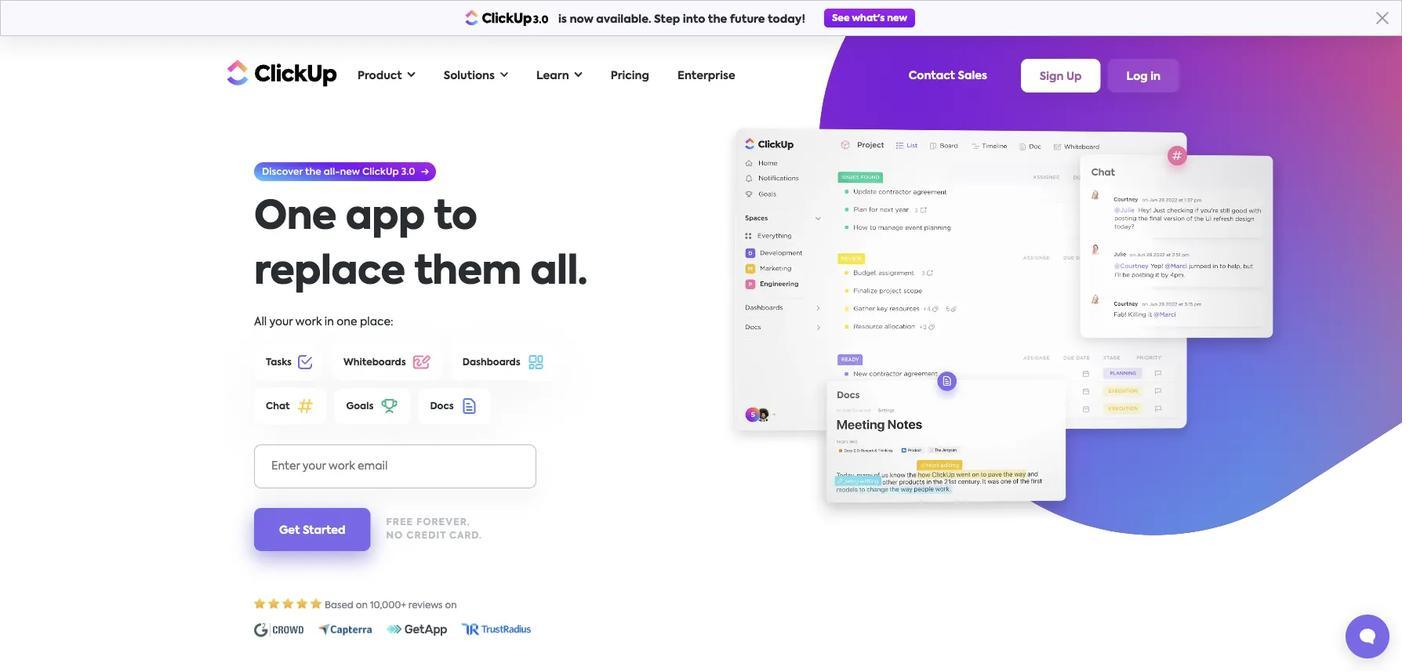 Task type: describe. For each thing, give the bounding box(es) containing it.
2 star image from the left
[[311, 599, 322, 610]]

into
[[683, 14, 706, 25]]

future
[[730, 14, 766, 25]]

2 on from the left
[[445, 601, 457, 610]]

product button
[[350, 60, 423, 92]]

see what's new
[[832, 13, 908, 23]]

goals
[[346, 402, 374, 411]]

contact sales
[[909, 70, 988, 81]]

is now available. step into the future today!
[[559, 14, 806, 25]]

discover the all-new clickup 3.0 image
[[254, 162, 436, 181]]

all your work in one place:
[[254, 317, 394, 328]]

no
[[386, 532, 404, 541]]

started
[[303, 525, 346, 536]]

1 star image from the left
[[268, 599, 280, 610]]

1 vertical spatial in
[[325, 317, 334, 328]]

replace
[[254, 253, 405, 293]]

getapp logo image
[[387, 624, 447, 636]]

new
[[888, 13, 908, 23]]

sales
[[958, 70, 988, 81]]

Enter your work email email field
[[254, 445, 537, 489]]

docs link
[[419, 388, 491, 424]]

now
[[570, 14, 594, 25]]

one app to replace them all.
[[254, 199, 588, 293]]

get started
[[279, 525, 346, 536]]

log in
[[1127, 71, 1161, 82]]

sign up
[[1040, 71, 1082, 82]]

the
[[708, 14, 728, 25]]

based
[[325, 601, 354, 610]]

dashboards link
[[451, 344, 558, 381]]

all.
[[531, 253, 588, 293]]

what's
[[852, 13, 885, 23]]

goals link
[[335, 388, 411, 424]]

pricing
[[611, 70, 650, 81]]

forever.
[[417, 518, 471, 528]]

g2crowd logo image
[[254, 624, 304, 638]]

2 star image from the left
[[282, 599, 294, 610]]

log
[[1127, 71, 1149, 82]]

product
[[358, 70, 402, 81]]

free
[[386, 518, 414, 528]]

get started button
[[254, 508, 371, 552]]

step
[[654, 14, 681, 25]]

enterprise
[[678, 70, 736, 81]]

1 on from the left
[[356, 601, 368, 610]]

see what's new link
[[825, 9, 916, 27]]

app
[[346, 199, 425, 238]]

clickup 3.0 image
[[465, 10, 549, 26]]

chat link
[[254, 388, 327, 424]]

pricing link
[[603, 60, 658, 92]]

whiteboards
[[344, 358, 406, 367]]

up
[[1067, 71, 1082, 82]]

place:
[[360, 317, 394, 328]]



Task type: locate. For each thing, give the bounding box(es) containing it.
star image
[[254, 599, 266, 610], [282, 599, 294, 610], [297, 599, 308, 610]]

work
[[296, 317, 322, 328]]

star image up "g2crowd logo"
[[268, 599, 280, 610]]

all
[[254, 317, 267, 328]]

card.
[[450, 532, 483, 541]]

1 horizontal spatial star image
[[311, 599, 322, 610]]

is
[[559, 14, 567, 25]]

based on 10,000+ reviews on
[[325, 601, 457, 610]]

on right the based
[[356, 601, 368, 610]]

learn button
[[529, 60, 591, 92]]

10,000+
[[370, 601, 406, 610]]

capterra logo image
[[318, 624, 373, 636]]

today!
[[768, 14, 806, 25]]

1 star image from the left
[[254, 599, 266, 610]]

see
[[832, 13, 850, 23]]

0 horizontal spatial star image
[[254, 599, 266, 610]]

dashboards
[[463, 358, 521, 367]]

2 horizontal spatial star image
[[297, 599, 308, 610]]

sign
[[1040, 71, 1064, 82]]

enterprise link
[[670, 60, 744, 92]]

in right log
[[1151, 71, 1161, 82]]

on
[[356, 601, 368, 610], [445, 601, 457, 610]]

close button image
[[1377, 12, 1390, 24]]

0 horizontal spatial star image
[[268, 599, 280, 610]]

free forever. no credit card.
[[386, 518, 483, 541]]

in left one at left
[[325, 317, 334, 328]]

get
[[279, 525, 300, 536]]

learn
[[537, 70, 569, 81]]

your
[[269, 317, 293, 328]]

log in link
[[1108, 59, 1180, 92]]

solutions button
[[436, 60, 516, 92]]

available.
[[597, 14, 652, 25]]

in
[[1151, 71, 1161, 82], [325, 317, 334, 328]]

chat
[[266, 402, 290, 411]]

whiteboards link
[[332, 344, 443, 381]]

contact
[[909, 70, 956, 81]]

to
[[434, 199, 477, 238]]

star image
[[268, 599, 280, 610], [311, 599, 322, 610]]

credit
[[407, 532, 446, 541]]

0 vertical spatial in
[[1151, 71, 1161, 82]]

sign up button
[[1021, 59, 1101, 92]]

tasks
[[266, 358, 292, 367]]

reviews
[[409, 601, 443, 610]]

one
[[337, 317, 357, 328]]

one
[[254, 199, 336, 238]]

clickup image
[[223, 58, 337, 88]]

contact sales link
[[901, 62, 996, 89]]

3 star image from the left
[[297, 599, 308, 610]]

tasks link
[[254, 344, 324, 381]]

1 horizontal spatial in
[[1151, 71, 1161, 82]]

star image left the based
[[311, 599, 322, 610]]

solutions
[[444, 70, 495, 81]]

0 horizontal spatial in
[[325, 317, 334, 328]]

1 horizontal spatial star image
[[282, 599, 294, 610]]

them
[[414, 253, 522, 293]]

on right reviews
[[445, 601, 457, 610]]

docs
[[430, 402, 454, 411]]

1 horizontal spatial on
[[445, 601, 457, 610]]

0 horizontal spatial on
[[356, 601, 368, 610]]

trustradius logo image
[[461, 624, 531, 636]]



Task type: vqa. For each thing, say whether or not it's contained in the screenshot.
Ai
no



